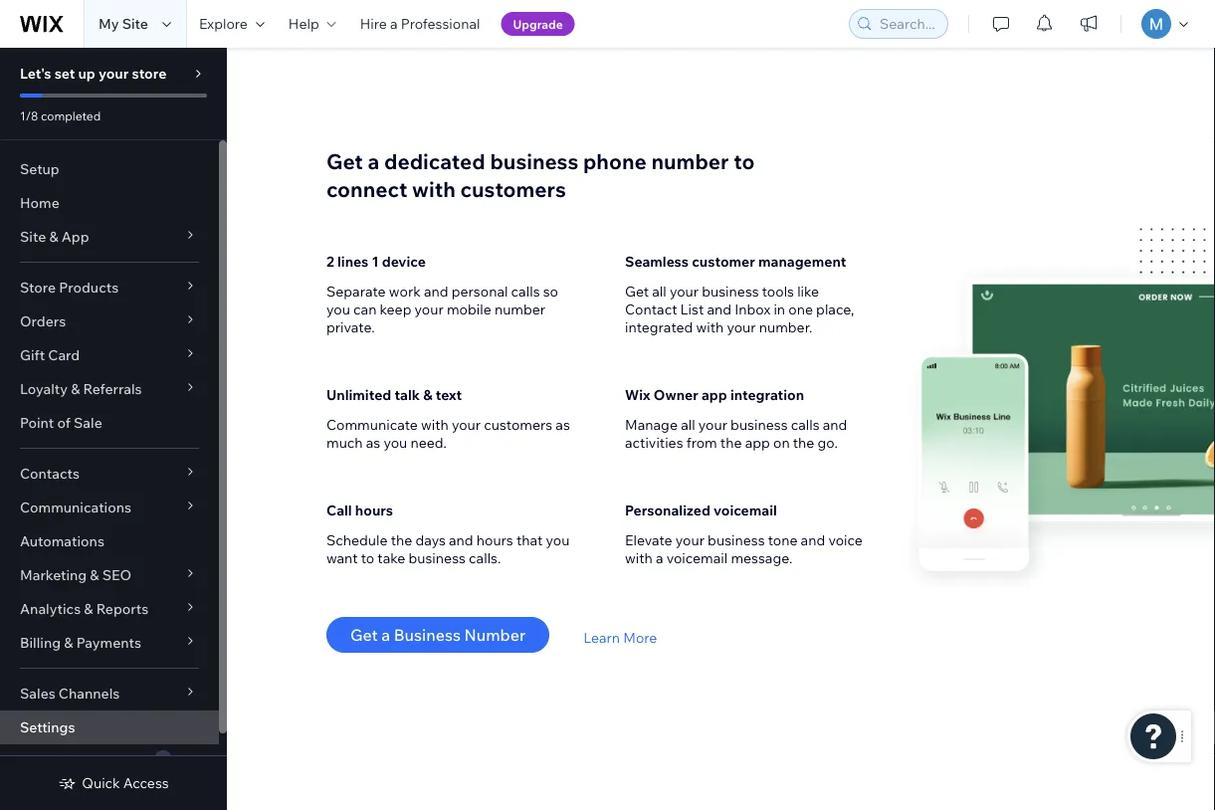 Task type: locate. For each thing, give the bounding box(es) containing it.
business up message. at the bottom right of page
[[708, 531, 765, 549]]

with down elevate
[[625, 549, 653, 567]]

site & app
[[20, 228, 89, 245]]

& inside popup button
[[64, 634, 73, 651]]

your down work
[[415, 301, 444, 318]]

and inside "get all your business tools like contact list and inbox in one place, integrated with your number."
[[707, 301, 732, 318]]

& inside popup button
[[49, 228, 58, 245]]

a right hire
[[390, 15, 398, 32]]

app left on
[[745, 434, 770, 451]]

a for hire a professional
[[390, 15, 398, 32]]

and right tone on the bottom right of the page
[[801, 531, 825, 549]]

1 vertical spatial as
[[366, 434, 380, 451]]

calls.
[[469, 549, 501, 567]]

setup
[[20, 160, 59, 178]]

number
[[464, 625, 526, 645]]

1 horizontal spatial to
[[734, 148, 755, 174]]

& inside 'popup button'
[[90, 566, 99, 584]]

hours inside schedule the days and hours that you want to take business calls.
[[476, 531, 513, 549]]

set
[[54, 65, 75, 82]]

get inside get a dedicated business phone number to connect with customers
[[326, 148, 363, 174]]

business
[[490, 148, 578, 174], [702, 283, 759, 300], [731, 416, 788, 433], [708, 531, 765, 549], [408, 549, 466, 567]]

calls
[[511, 283, 540, 300], [791, 416, 820, 433]]

app inside the manage all your business calls and activities from the app on the go.
[[745, 434, 770, 451]]

manage all your business calls and activities from the app on the go.
[[625, 416, 847, 451]]

1 vertical spatial app
[[745, 434, 770, 451]]

0 vertical spatial all
[[652, 283, 667, 300]]

hire a professional
[[360, 15, 480, 32]]

gift card
[[20, 346, 80, 364]]

get left the business
[[350, 625, 378, 645]]

of
[[57, 414, 71, 431]]

number right phone
[[651, 148, 729, 174]]

1 horizontal spatial you
[[384, 434, 407, 451]]

site right 'my'
[[122, 15, 148, 32]]

1 right lines
[[372, 253, 379, 270]]

& left the seo
[[90, 566, 99, 584]]

1 vertical spatial calls
[[791, 416, 820, 433]]

business left phone
[[490, 148, 578, 174]]

you down the communicate
[[384, 434, 407, 451]]

the right on
[[793, 434, 814, 451]]

analytics
[[20, 600, 81, 618]]

1 vertical spatial site
[[20, 228, 46, 245]]

& right loyalty
[[71, 380, 80, 398]]

let's
[[20, 65, 51, 82]]

with up need.
[[421, 416, 449, 433]]

site inside the 'site & app' popup button
[[20, 228, 46, 245]]

0 vertical spatial as
[[556, 416, 570, 433]]

you up private.
[[326, 301, 350, 318]]

like
[[797, 283, 819, 300]]

0 horizontal spatial number
[[495, 301, 545, 318]]

1 horizontal spatial calls
[[791, 416, 820, 433]]

and inside separate work and personal calls so you can keep your mobile number private.
[[424, 283, 448, 300]]

& for referrals
[[71, 380, 80, 398]]

learn more
[[583, 629, 657, 646]]

a inside get a dedicated business phone number to connect with customers
[[368, 148, 379, 174]]

0 horizontal spatial you
[[326, 301, 350, 318]]

you right that
[[546, 531, 570, 549]]

2 horizontal spatial you
[[546, 531, 570, 549]]

a for get a business number
[[381, 625, 390, 645]]

a inside button
[[381, 625, 390, 645]]

sales
[[20, 685, 55, 702]]

professional
[[401, 15, 480, 32]]

business inside get a dedicated business phone number to connect with customers
[[490, 148, 578, 174]]

business inside elevate your business tone and voice with a voicemail message.
[[708, 531, 765, 549]]

number.
[[759, 318, 813, 336]]

a inside elevate your business tone and voice with a voicemail message.
[[656, 549, 663, 567]]

voice
[[828, 531, 863, 549]]

and inside the manage all your business calls and activities from the app on the go.
[[823, 416, 847, 433]]

0 horizontal spatial the
[[391, 531, 412, 549]]

and right list
[[707, 301, 732, 318]]

1 up access
[[161, 753, 166, 765]]

with inside "get all your business tools like contact list and inbox in one place, integrated with your number."
[[696, 318, 724, 336]]

your down inbox
[[727, 318, 756, 336]]

customers inside get a dedicated business phone number to connect with customers
[[460, 176, 566, 202]]

1 vertical spatial number
[[495, 301, 545, 318]]

0 vertical spatial calls
[[511, 283, 540, 300]]

number
[[651, 148, 729, 174], [495, 301, 545, 318]]

1 vertical spatial customers
[[484, 416, 552, 433]]

1 horizontal spatial as
[[556, 416, 570, 433]]

site down the home
[[20, 228, 46, 245]]

and inside schedule the days and hours that you want to take business calls.
[[449, 531, 473, 549]]

wix
[[625, 386, 651, 404]]

on
[[773, 434, 790, 451]]

& right talk
[[423, 386, 433, 404]]

1 horizontal spatial all
[[681, 416, 695, 433]]

channels
[[59, 685, 120, 702]]

a down elevate
[[656, 549, 663, 567]]

sidebar element
[[0, 48, 227, 810]]

get up contact
[[625, 283, 649, 300]]

help button
[[277, 0, 348, 48]]

learn
[[583, 629, 620, 646]]

business up inbox
[[702, 283, 759, 300]]

business inside the manage all your business calls and activities from the app on the go.
[[731, 416, 788, 433]]

1 vertical spatial hours
[[476, 531, 513, 549]]

to inside schedule the days and hours that you want to take business calls.
[[361, 549, 374, 567]]

with down dedicated on the top left of the page
[[412, 176, 456, 202]]

your up list
[[670, 283, 699, 300]]

the
[[720, 434, 742, 451], [793, 434, 814, 451], [391, 531, 412, 549]]

all inside the manage all your business calls and activities from the app on the go.
[[681, 416, 695, 433]]

1 inside 'sidebar' element
[[161, 753, 166, 765]]

calls inside separate work and personal calls so you can keep your mobile number private.
[[511, 283, 540, 300]]

all up contact
[[652, 283, 667, 300]]

0 horizontal spatial 1
[[161, 753, 166, 765]]

quick access
[[82, 774, 169, 792]]

voicemail down the personalized voicemail
[[666, 549, 728, 567]]

0 horizontal spatial calls
[[511, 283, 540, 300]]

0 horizontal spatial hours
[[355, 502, 393, 519]]

0 vertical spatial number
[[651, 148, 729, 174]]

you inside schedule the days and hours that you want to take business calls.
[[546, 531, 570, 549]]

0 vertical spatial you
[[326, 301, 350, 318]]

1
[[372, 253, 379, 270], [161, 753, 166, 765]]

hours
[[355, 502, 393, 519], [476, 531, 513, 549]]

site
[[122, 15, 148, 32], [20, 228, 46, 245]]

your right the up
[[99, 65, 129, 82]]

1 horizontal spatial hours
[[476, 531, 513, 549]]

the right from
[[720, 434, 742, 451]]

your down text at the top of page
[[452, 416, 481, 433]]

get for get a dedicated business phone number to connect with customers
[[326, 148, 363, 174]]

0 vertical spatial site
[[122, 15, 148, 32]]

schedule the days and hours that you want to take business calls.
[[326, 531, 570, 567]]

get
[[326, 148, 363, 174], [625, 283, 649, 300], [350, 625, 378, 645]]

you inside communicate with your customers as much as you need.
[[384, 434, 407, 451]]

0 horizontal spatial site
[[20, 228, 46, 245]]

voicemail
[[714, 502, 777, 519], [666, 549, 728, 567]]

and up calls.
[[449, 531, 473, 549]]

quick
[[82, 774, 120, 792]]

get up 'connect'
[[326, 148, 363, 174]]

business for inbox
[[702, 283, 759, 300]]

your inside communicate with your customers as much as you need.
[[452, 416, 481, 433]]

apps
[[20, 752, 55, 770]]

calls for number
[[511, 283, 540, 300]]

calls left so
[[511, 283, 540, 300]]

business up on
[[731, 416, 788, 433]]

communications
[[20, 499, 131, 516]]

owner
[[654, 386, 698, 404]]

seo
[[102, 566, 131, 584]]

calls for the
[[791, 416, 820, 433]]

personal
[[452, 283, 508, 300]]

0 vertical spatial get
[[326, 148, 363, 174]]

all up from
[[681, 416, 695, 433]]

integration
[[730, 386, 804, 404]]

customers inside communicate with your customers as much as you need.
[[484, 416, 552, 433]]

contacts
[[20, 465, 80, 482]]

and up go.
[[823, 416, 847, 433]]

marketing & seo
[[20, 566, 131, 584]]

setup link
[[0, 152, 219, 186]]

calls up go.
[[791, 416, 820, 433]]

2 vertical spatial get
[[350, 625, 378, 645]]

a left the business
[[381, 625, 390, 645]]

with inside get a dedicated business phone number to connect with customers
[[412, 176, 456, 202]]

1 horizontal spatial site
[[122, 15, 148, 32]]

integrated
[[625, 318, 693, 336]]

automations link
[[0, 524, 219, 558]]

1 vertical spatial you
[[384, 434, 407, 451]]

completed
[[41, 108, 101, 123]]

0 horizontal spatial app
[[702, 386, 727, 404]]

analytics & reports
[[20, 600, 148, 618]]

calls inside the manage all your business calls and activities from the app on the go.
[[791, 416, 820, 433]]

& for seo
[[90, 566, 99, 584]]

0 vertical spatial app
[[702, 386, 727, 404]]

you inside separate work and personal calls so you can keep your mobile number private.
[[326, 301, 350, 318]]

as down the communicate
[[366, 434, 380, 451]]

1 vertical spatial all
[[681, 416, 695, 433]]

business inside schedule the days and hours that you want to take business calls.
[[408, 549, 466, 567]]

and right work
[[424, 283, 448, 300]]

2 vertical spatial you
[[546, 531, 570, 549]]

number down so
[[495, 301, 545, 318]]

and inside elevate your business tone and voice with a voicemail message.
[[801, 531, 825, 549]]

the up take
[[391, 531, 412, 549]]

analytics & reports button
[[0, 592, 219, 626]]

customers
[[460, 176, 566, 202], [484, 416, 552, 433]]

1 horizontal spatial number
[[651, 148, 729, 174]]

much
[[326, 434, 363, 451]]

& left reports
[[84, 600, 93, 618]]

and
[[424, 283, 448, 300], [707, 301, 732, 318], [823, 416, 847, 433], [449, 531, 473, 549], [801, 531, 825, 549]]

get inside button
[[350, 625, 378, 645]]

0 horizontal spatial all
[[652, 283, 667, 300]]

1/8 completed
[[20, 108, 101, 123]]

your up from
[[698, 416, 727, 433]]

business inside "get all your business tools like contact list and inbox in one place, integrated with your number."
[[702, 283, 759, 300]]

1 vertical spatial get
[[625, 283, 649, 300]]

get a business number
[[350, 625, 526, 645]]

activities
[[625, 434, 683, 451]]

business down days
[[408, 549, 466, 567]]

to inside get a dedicated business phone number to connect with customers
[[734, 148, 755, 174]]

billing & payments button
[[0, 626, 219, 660]]

1 horizontal spatial the
[[720, 434, 742, 451]]

you for lines
[[326, 301, 350, 318]]

all inside "get all your business tools like contact list and inbox in one place, integrated with your number."
[[652, 283, 667, 300]]

0 vertical spatial to
[[734, 148, 755, 174]]

your down the personalized voicemail
[[676, 531, 705, 549]]

a up 'connect'
[[368, 148, 379, 174]]

hours up schedule at the left of the page
[[355, 502, 393, 519]]

0 horizontal spatial to
[[361, 549, 374, 567]]

elevate
[[625, 531, 672, 549]]

contact
[[625, 301, 677, 318]]

customer
[[692, 253, 755, 270]]

from
[[686, 434, 717, 451]]

1 vertical spatial 1
[[161, 753, 166, 765]]

sales channels
[[20, 685, 120, 702]]

loyalty & referrals button
[[0, 372, 219, 406]]

get for get all your business tools like contact list and inbox in one place, integrated with your number.
[[625, 283, 649, 300]]

hours up calls.
[[476, 531, 513, 549]]

settings
[[20, 719, 75, 736]]

1 horizontal spatial app
[[745, 434, 770, 451]]

1 vertical spatial to
[[361, 549, 374, 567]]

get inside "get all your business tools like contact list and inbox in one place, integrated with your number."
[[625, 283, 649, 300]]

as left manage on the bottom of the page
[[556, 416, 570, 433]]

you
[[326, 301, 350, 318], [384, 434, 407, 451], [546, 531, 570, 549]]

store
[[132, 65, 167, 82]]

0 vertical spatial voicemail
[[714, 502, 777, 519]]

1 horizontal spatial 1
[[372, 253, 379, 270]]

0 horizontal spatial as
[[366, 434, 380, 451]]

a
[[390, 15, 398, 32], [368, 148, 379, 174], [656, 549, 663, 567], [381, 625, 390, 645]]

app
[[61, 228, 89, 245]]

private.
[[326, 318, 375, 336]]

1 vertical spatial voicemail
[[666, 549, 728, 567]]

0 vertical spatial 1
[[372, 253, 379, 270]]

as
[[556, 416, 570, 433], [366, 434, 380, 451]]

& left app
[[49, 228, 58, 245]]

app right owner
[[702, 386, 727, 404]]

& right billing
[[64, 634, 73, 651]]

voicemail up elevate your business tone and voice with a voicemail message.
[[714, 502, 777, 519]]

0 vertical spatial customers
[[460, 176, 566, 202]]

with down list
[[696, 318, 724, 336]]

let's set up your store
[[20, 65, 167, 82]]



Task type: vqa. For each thing, say whether or not it's contained in the screenshot.
we've
no



Task type: describe. For each thing, give the bounding box(es) containing it.
text
[[436, 386, 462, 404]]

& for payments
[[64, 634, 73, 651]]

go.
[[818, 434, 838, 451]]

communicate with your customers as much as you need.
[[326, 416, 570, 451]]

Search... field
[[874, 10, 941, 38]]

place,
[[816, 301, 854, 318]]

access
[[123, 774, 169, 792]]

talk
[[395, 386, 420, 404]]

get a dedicated business phone number to connect with customers
[[326, 148, 755, 202]]

list
[[680, 301, 704, 318]]

marketing & seo button
[[0, 558, 219, 592]]

connect
[[326, 176, 407, 202]]

2 horizontal spatial the
[[793, 434, 814, 451]]

loyalty & referrals
[[20, 380, 142, 398]]

seamless
[[625, 253, 689, 270]]

orders
[[20, 312, 66, 330]]

wix owner app integration
[[625, 386, 804, 404]]

my site
[[99, 15, 148, 32]]

device
[[382, 253, 426, 270]]

home link
[[0, 186, 219, 220]]

unlimited talk & text
[[326, 386, 462, 404]]

business
[[394, 625, 461, 645]]

voicemail inside elevate your business tone and voice with a voicemail message.
[[666, 549, 728, 567]]

call hours
[[326, 502, 393, 519]]

your inside elevate your business tone and voice with a voicemail message.
[[676, 531, 705, 549]]

hire
[[360, 15, 387, 32]]

can
[[353, 301, 377, 318]]

manage
[[625, 416, 678, 433]]

take
[[378, 549, 405, 567]]

lines
[[337, 253, 369, 270]]

dedicated
[[384, 148, 485, 174]]

reports
[[96, 600, 148, 618]]

mobile
[[447, 301, 491, 318]]

& for app
[[49, 228, 58, 245]]

referrals
[[83, 380, 142, 398]]

so
[[543, 283, 558, 300]]

separate
[[326, 283, 386, 300]]

store
[[20, 279, 56, 296]]

2 lines 1 device
[[326, 253, 426, 270]]

explore
[[199, 15, 248, 32]]

get all your business tools like contact list and inbox in one place, integrated with your number.
[[625, 283, 854, 336]]

personalized voicemail
[[625, 502, 777, 519]]

elevate your business tone and voice with a voicemail message.
[[625, 531, 863, 567]]

number inside get a dedicated business phone number to connect with customers
[[651, 148, 729, 174]]

all for get
[[652, 283, 667, 300]]

2
[[326, 253, 334, 270]]

learn more button
[[583, 629, 657, 647]]

phone
[[583, 148, 647, 174]]

contacts button
[[0, 457, 219, 491]]

schedule
[[326, 531, 388, 549]]

billing & payments
[[20, 634, 141, 651]]

separate work and personal calls so you can keep your mobile number private.
[[326, 283, 558, 336]]

hire a professional link
[[348, 0, 492, 48]]

keep
[[380, 301, 411, 318]]

with inside communicate with your customers as much as you need.
[[421, 416, 449, 433]]

work
[[389, 283, 421, 300]]

message.
[[731, 549, 793, 567]]

products
[[59, 279, 119, 296]]

seamless customer management
[[625, 253, 846, 270]]

help
[[288, 15, 319, 32]]

sales channels button
[[0, 677, 219, 711]]

sale
[[74, 414, 102, 431]]

get for get a business number
[[350, 625, 378, 645]]

business for customers
[[490, 148, 578, 174]]

your inside separate work and personal calls so you can keep your mobile number private.
[[415, 301, 444, 318]]

card
[[48, 346, 80, 364]]

upgrade button
[[501, 12, 575, 36]]

you for hours
[[546, 531, 570, 549]]

point
[[20, 414, 54, 431]]

& for reports
[[84, 600, 93, 618]]

call
[[326, 502, 352, 519]]

0 vertical spatial hours
[[355, 502, 393, 519]]

point of sale
[[20, 414, 102, 431]]

unlimited
[[326, 386, 391, 404]]

number inside separate work and personal calls so you can keep your mobile number private.
[[495, 301, 545, 318]]

more
[[623, 629, 657, 646]]

tone
[[768, 531, 798, 549]]

quick access button
[[58, 774, 169, 792]]

all for manage
[[681, 416, 695, 433]]

in
[[774, 301, 785, 318]]

billing
[[20, 634, 61, 651]]

a for get a dedicated business phone number to connect with customers
[[368, 148, 379, 174]]

get a business number button
[[326, 617, 550, 653]]

your inside the manage all your business calls and activities from the app on the go.
[[698, 416, 727, 433]]

inbox
[[735, 301, 771, 318]]

business for app
[[731, 416, 788, 433]]

communicate
[[326, 416, 418, 433]]

with inside elevate your business tone and voice with a voicemail message.
[[625, 549, 653, 567]]

point of sale link
[[0, 406, 219, 440]]

payments
[[76, 634, 141, 651]]

need.
[[410, 434, 447, 451]]

that
[[516, 531, 543, 549]]

your inside 'sidebar' element
[[99, 65, 129, 82]]

want
[[326, 549, 358, 567]]

the inside schedule the days and hours that you want to take business calls.
[[391, 531, 412, 549]]

management
[[758, 253, 846, 270]]

loyalty
[[20, 380, 68, 398]]

tools
[[762, 283, 794, 300]]



